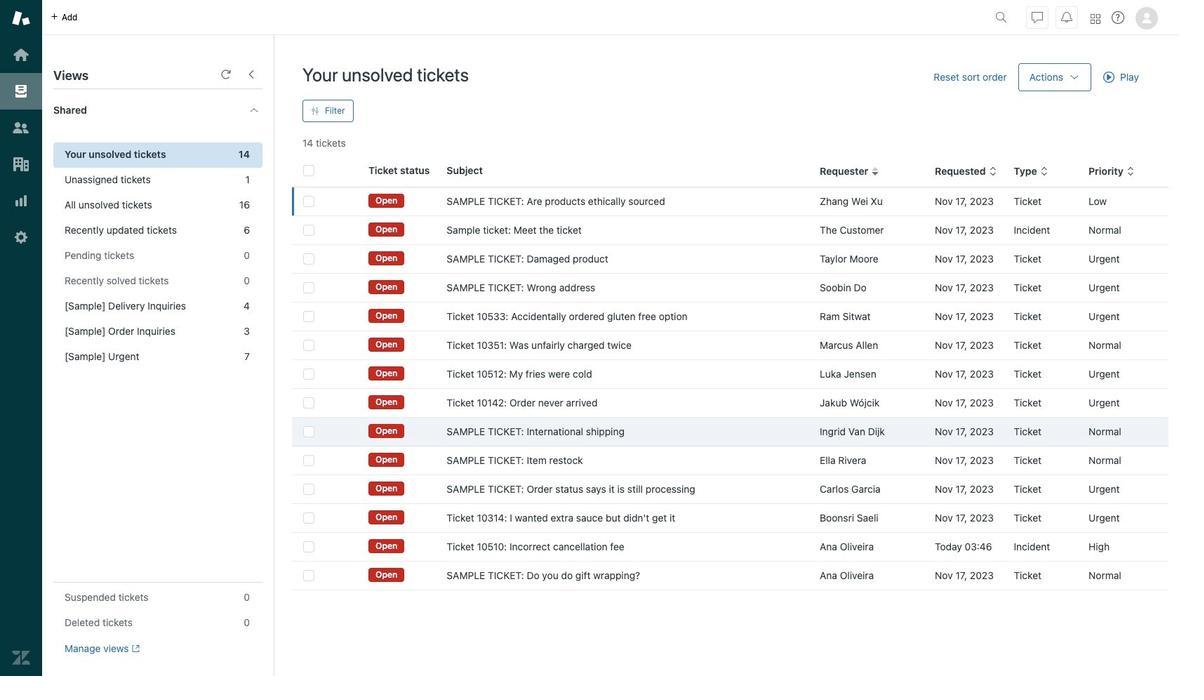 Task type: describe. For each thing, give the bounding box(es) containing it.
2 row from the top
[[292, 216, 1169, 245]]

main element
[[0, 0, 42, 676]]

1 row from the top
[[292, 187, 1169, 216]]

reporting image
[[12, 192, 30, 210]]

opens in a new tab image
[[129, 645, 140, 653]]

5 row from the top
[[292, 302, 1169, 331]]

zendesk image
[[12, 649, 30, 667]]

11 row from the top
[[292, 475, 1169, 504]]

14 row from the top
[[292, 561, 1169, 590]]

organizations image
[[12, 155, 30, 173]]

3 row from the top
[[292, 245, 1169, 274]]

12 row from the top
[[292, 504, 1169, 533]]

views image
[[12, 82, 30, 100]]

10 row from the top
[[292, 446, 1169, 475]]

button displays agent's chat status as invisible. image
[[1032, 12, 1043, 23]]

admin image
[[12, 228, 30, 246]]

13 row from the top
[[292, 533, 1169, 561]]

notifications image
[[1062, 12, 1073, 23]]

zendesk products image
[[1091, 14, 1101, 24]]

get help image
[[1112, 11, 1125, 24]]

zendesk support image
[[12, 9, 30, 27]]

4 row from the top
[[292, 274, 1169, 302]]



Task type: vqa. For each thing, say whether or not it's contained in the screenshot.
first Within from the bottom of the page
no



Task type: locate. For each thing, give the bounding box(es) containing it.
9 row from the top
[[292, 417, 1169, 446]]

heading
[[42, 89, 274, 131]]

7 row from the top
[[292, 360, 1169, 389]]

8 row from the top
[[292, 389, 1169, 417]]

get started image
[[12, 46, 30, 64]]

refresh views pane image
[[220, 69, 232, 80]]

hide panel views image
[[246, 69, 257, 80]]

row
[[292, 187, 1169, 216], [292, 216, 1169, 245], [292, 245, 1169, 274], [292, 274, 1169, 302], [292, 302, 1169, 331], [292, 331, 1169, 360], [292, 360, 1169, 389], [292, 389, 1169, 417], [292, 417, 1169, 446], [292, 446, 1169, 475], [292, 475, 1169, 504], [292, 504, 1169, 533], [292, 533, 1169, 561], [292, 561, 1169, 590]]

6 row from the top
[[292, 331, 1169, 360]]

customers image
[[12, 119, 30, 137]]



